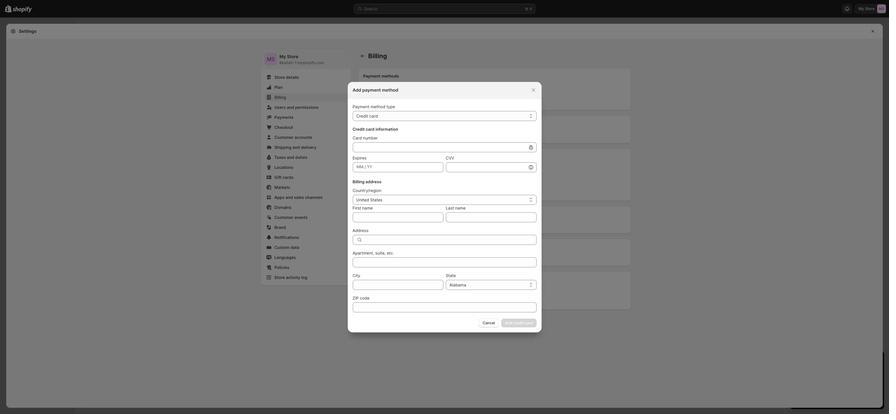 Task type: vqa. For each thing, say whether or not it's contained in the screenshot.
date
yes



Task type: describe. For each thing, give the bounding box(es) containing it.
and for delivery
[[293, 145, 300, 150]]

taxes and duties
[[275, 155, 308, 160]]

credit for credit card information
[[353, 127, 365, 132]]

payments
[[275, 115, 294, 120]]

Apartment, suite, etc. text field
[[353, 257, 537, 267]]

2023
[[436, 179, 446, 183]]

my
[[280, 54, 286, 59]]

payment method type
[[353, 104, 395, 109]]

store activity log
[[275, 275, 307, 280]]

search
[[364, 6, 378, 11]]

view all link
[[360, 189, 382, 197]]

card for credit card information
[[366, 127, 375, 132]]

within
[[485, 288, 497, 293]]

2 horizontal spatial for
[[449, 288, 454, 293]]

1 day left in your trial element
[[791, 368, 885, 409]]

country/region
[[353, 188, 382, 193]]

there for there are no credits on your account right now
[[363, 256, 375, 261]]

shipping and delivery link
[[265, 143, 347, 152]]

view for view a summary of all your shopify charges for any date range within the last 90 days.
[[363, 288, 373, 293]]

payment for credit
[[353, 104, 370, 109]]

cards
[[283, 175, 294, 180]]

payments link
[[265, 113, 347, 122]]

plan link
[[265, 83, 347, 92]]

notifications link
[[265, 233, 347, 242]]

name for first name
[[362, 205, 373, 210]]

users and permissions link
[[265, 103, 347, 112]]

a for payment methods
[[372, 85, 375, 90]]

a for statement of charges
[[374, 288, 376, 293]]

0 vertical spatial charges
[[389, 223, 404, 228]]

customer for customer events
[[275, 215, 294, 220]]

your inside subscriptions items you're billed for on a recurring basis, like your plan and apps.
[[454, 161, 462, 166]]

are for credits
[[376, 256, 382, 261]]

ms button
[[265, 53, 277, 65]]

store details
[[275, 75, 299, 80]]

you're
[[375, 161, 387, 166]]

trial
[[391, 179, 398, 183]]

no for credits
[[383, 256, 388, 261]]

shopify image
[[13, 6, 32, 13]]

custom
[[275, 245, 290, 250]]

your trial ends on october 28, 2023
[[382, 179, 446, 183]]

shipping
[[275, 145, 292, 150]]

cancel
[[483, 321, 495, 325]]

apps
[[275, 195, 285, 200]]

on down first name text field
[[406, 223, 410, 228]]

0 vertical spatial summary
[[377, 288, 395, 293]]

and for sales
[[286, 195, 293, 200]]

basis,
[[434, 161, 445, 166]]

users
[[275, 105, 286, 110]]

First name text field
[[353, 212, 444, 222]]

1 vertical spatial charges
[[390, 277, 406, 282]]

custom data link
[[265, 243, 347, 252]]

customer accounts link
[[265, 133, 347, 142]]

currency
[[401, 133, 418, 138]]

subscriptions
[[363, 154, 391, 159]]

apps and sales channels link
[[265, 193, 347, 202]]

your for your current billing currency is set to
[[363, 133, 372, 138]]

⌘ k
[[525, 6, 533, 11]]

october
[[414, 179, 429, 183]]

days.
[[519, 288, 530, 293]]

united states
[[357, 197, 383, 202]]

states
[[370, 197, 383, 202]]

items
[[363, 161, 374, 166]]

customer accounts
[[275, 135, 313, 140]]

billed
[[388, 161, 398, 166]]

Last name text field
[[446, 212, 537, 222]]

for for method
[[410, 85, 415, 90]]

apartment,
[[353, 251, 374, 256]]

code
[[360, 296, 370, 301]]

statement of charges
[[363, 277, 406, 282]]

permissions
[[295, 105, 319, 110]]

credits
[[389, 256, 402, 261]]

view summary link
[[360, 298, 395, 306]]

payment for add
[[363, 74, 381, 79]]

methods
[[382, 74, 399, 79]]

credit for credit card
[[357, 113, 368, 118]]

store details link
[[265, 73, 347, 82]]

there are no credits on your account right now
[[363, 256, 454, 261]]

markets
[[275, 185, 290, 190]]

settings
[[19, 28, 37, 34]]

name for last name
[[455, 205, 466, 210]]

languages link
[[265, 253, 347, 262]]

payment inside settings dialog
[[376, 85, 393, 90]]

billing inside shop settings menu element
[[275, 95, 286, 100]]

policies link
[[265, 263, 347, 272]]

and for permissions
[[287, 105, 294, 110]]

28,
[[430, 179, 435, 183]]

0 horizontal spatial all
[[374, 191, 378, 196]]

range
[[473, 288, 484, 293]]

apartment, suite, etc.
[[353, 251, 394, 256]]

customer for customer accounts
[[275, 135, 294, 140]]

delivery
[[301, 145, 317, 150]]

on inside subscriptions items you're billed for on a recurring basis, like your plan and apps.
[[406, 161, 411, 166]]

add for add payment method
[[353, 87, 361, 92]]

bills
[[363, 212, 372, 217]]

shopify logo image
[[365, 172, 376, 184]]

state
[[446, 273, 456, 278]]

billing
[[388, 133, 400, 138]]

are for bills
[[376, 223, 382, 228]]

on right ends
[[409, 179, 413, 183]]

set
[[423, 133, 429, 138]]

information
[[376, 127, 398, 132]]

events
[[295, 215, 308, 220]]

like
[[446, 161, 452, 166]]

checkout
[[275, 125, 293, 130]]

there for there are no charges on your upcoming bill
[[363, 223, 375, 228]]

customer events link
[[265, 213, 347, 222]]

shopify.
[[459, 85, 474, 90]]

city
[[353, 273, 361, 278]]

ends
[[399, 179, 408, 183]]



Task type: locate. For each thing, give the bounding box(es) containing it.
statement
[[363, 277, 384, 282]]

billing up payment methods
[[369, 52, 387, 60]]

on right credits
[[403, 256, 408, 261]]

store for store details
[[275, 75, 285, 80]]

1 horizontal spatial billing
[[353, 179, 365, 184]]

2 customer from the top
[[275, 215, 294, 220]]

your for your trial ends on october 28, 2023
[[382, 179, 390, 183]]

0 vertical spatial store
[[287, 54, 299, 59]]

1 there from the top
[[363, 223, 375, 228]]

card
[[369, 113, 378, 118], [366, 127, 375, 132]]

credit
[[357, 113, 368, 118], [353, 127, 365, 132]]

locations
[[275, 165, 294, 170]]

2 vertical spatial billing
[[353, 179, 365, 184]]

checkout link
[[265, 123, 347, 132]]

and inside shipping and delivery link
[[293, 145, 300, 150]]

charges down first name text field
[[389, 223, 404, 228]]

add for add a payment method for purchases and bills in shopify.
[[363, 85, 371, 90]]

gift
[[275, 175, 282, 180]]

no down first name text field
[[383, 223, 388, 228]]

0 vertical spatial card
[[369, 113, 378, 118]]

zip code
[[353, 296, 370, 301]]

upcoming
[[421, 223, 440, 228]]

no for charges
[[383, 223, 388, 228]]

expires
[[353, 155, 367, 160]]

0 vertical spatial of
[[385, 277, 389, 282]]

your left 'upcoming'
[[412, 223, 420, 228]]

add up payment method type
[[353, 87, 361, 92]]

type
[[387, 104, 395, 109]]

for left the any
[[449, 288, 454, 293]]

and right plan
[[472, 161, 480, 166]]

united
[[357, 197, 369, 202]]

your left account
[[409, 256, 418, 261]]

0 vertical spatial billing
[[369, 52, 387, 60]]

billing inside "add payment method" dialog
[[353, 179, 365, 184]]

1 customer from the top
[[275, 135, 294, 140]]

1 no from the top
[[383, 223, 388, 228]]

view for view summary
[[363, 299, 373, 305]]

are down suite,
[[376, 256, 382, 261]]

plan
[[275, 85, 283, 90]]

k
[[530, 6, 533, 11]]

locations link
[[265, 163, 347, 172]]

0 vertical spatial payment
[[363, 74, 381, 79]]

notifications
[[275, 235, 299, 240]]

1 vertical spatial no
[[383, 256, 388, 261]]

2 vertical spatial charges
[[432, 288, 448, 293]]

0 vertical spatial all
[[374, 191, 378, 196]]

0 vertical spatial view
[[363, 191, 373, 196]]

view inside view all link
[[363, 191, 373, 196]]

right
[[436, 256, 444, 261]]

0 horizontal spatial for
[[399, 161, 405, 166]]

a left "recurring"
[[412, 161, 414, 166]]

a down statement
[[374, 288, 376, 293]]

your left trial
[[382, 179, 390, 183]]

1 vertical spatial all
[[401, 288, 406, 293]]

0 vertical spatial your
[[363, 133, 372, 138]]

your right like
[[454, 161, 462, 166]]

2 view from the top
[[363, 288, 373, 293]]

credits
[[363, 244, 378, 249]]

your down credit card information
[[363, 133, 372, 138]]

account
[[419, 256, 434, 261]]

1 horizontal spatial your
[[382, 179, 390, 183]]

add a payment method for purchases and bills in shopify.
[[363, 85, 474, 90]]

summary inside view summary link
[[374, 299, 392, 305]]

1 horizontal spatial for
[[410, 85, 415, 90]]

2 vertical spatial for
[[449, 288, 454, 293]]

on right billed
[[406, 161, 411, 166]]

shop settings menu element
[[261, 49, 351, 286]]

and right "taxes"
[[287, 155, 294, 160]]

1 horizontal spatial add
[[363, 85, 371, 90]]

name up bills
[[362, 205, 373, 210]]

and inside apps and sales channels link
[[286, 195, 293, 200]]

all up states
[[374, 191, 378, 196]]

charges down credits
[[390, 277, 406, 282]]

custom data
[[275, 245, 300, 250]]

of right statement
[[385, 277, 389, 282]]

card
[[353, 135, 362, 140]]

1 vertical spatial summary
[[374, 299, 392, 305]]

8ba5a5-
[[280, 60, 295, 65]]

a down payment methods
[[372, 85, 375, 90]]

apps.
[[481, 161, 491, 166]]

for inside subscriptions items you're billed for on a recurring basis, like your plan and apps.
[[399, 161, 405, 166]]

view up code at the bottom left of the page
[[363, 288, 373, 293]]

card number
[[353, 135, 378, 140]]

brand
[[275, 225, 286, 230]]

domains link
[[265, 203, 347, 212]]

view up united states
[[363, 191, 373, 196]]

store inside 'link'
[[275, 75, 285, 80]]

etc.
[[387, 251, 394, 256]]

and inside subscriptions items you're billed for on a recurring basis, like your plan and apps.
[[472, 161, 480, 166]]

bill
[[441, 223, 447, 228]]

0 vertical spatial are
[[376, 223, 382, 228]]

card for credit card
[[369, 113, 378, 118]]

City text field
[[353, 280, 444, 290]]

2 vertical spatial view
[[363, 299, 373, 305]]

7.myshopify.com
[[295, 60, 324, 65]]

store
[[287, 54, 299, 59], [275, 75, 285, 80], [275, 275, 285, 280]]

settings dialog
[[6, 24, 883, 408]]

2 vertical spatial store
[[275, 275, 285, 280]]

store inside my store 8ba5a5-7.myshopify.com
[[287, 54, 299, 59]]

card down payment method type
[[369, 113, 378, 118]]

and left bills
[[437, 85, 444, 90]]

no
[[383, 223, 388, 228], [383, 256, 388, 261]]

purchases
[[416, 85, 436, 90]]

gift cards
[[275, 175, 294, 180]]

now
[[446, 256, 454, 261]]

there down bills
[[363, 223, 375, 228]]

credit up card
[[353, 127, 365, 132]]

store up 8ba5a5- on the left
[[287, 54, 299, 59]]

taxes
[[275, 155, 286, 160]]

and for duties
[[287, 155, 294, 160]]

payment methods
[[363, 74, 399, 79]]

your current billing currency is set to
[[363, 133, 435, 138]]

recurring
[[415, 161, 432, 166]]

address
[[353, 228, 369, 233]]

add inside dialog
[[353, 87, 361, 92]]

store up "plan"
[[275, 75, 285, 80]]

payment up add payment method
[[363, 74, 381, 79]]

charges right shopify
[[432, 288, 448, 293]]

name right last
[[455, 205, 466, 210]]

and right apps
[[286, 195, 293, 200]]

1 vertical spatial there
[[363, 256, 375, 261]]

1 vertical spatial are
[[376, 256, 382, 261]]

credit card information
[[353, 127, 398, 132]]

your for shopify
[[407, 288, 415, 293]]

and down 'customer accounts'
[[293, 145, 300, 150]]

2 name from the left
[[455, 205, 466, 210]]

any
[[455, 288, 462, 293]]

of down statement of charges
[[396, 288, 400, 293]]

1 vertical spatial for
[[399, 161, 405, 166]]

ZIP code text field
[[353, 302, 537, 312]]

1 horizontal spatial name
[[455, 205, 466, 210]]

a
[[372, 85, 375, 90], [412, 161, 414, 166], [374, 288, 376, 293]]

zip
[[353, 296, 359, 301]]

and
[[437, 85, 444, 90], [287, 105, 294, 110], [293, 145, 300, 150], [287, 155, 294, 160], [472, 161, 480, 166], [286, 195, 293, 200]]

no down suite,
[[383, 256, 388, 261]]

1 view from the top
[[363, 191, 373, 196]]

plan
[[463, 161, 471, 166]]

customer down 'domains'
[[275, 215, 294, 220]]

first
[[353, 205, 361, 210]]

billing up the country/region
[[353, 179, 365, 184]]

view for view all
[[363, 191, 373, 196]]

0 horizontal spatial name
[[362, 205, 373, 210]]

taxes and duties link
[[265, 153, 347, 162]]

number
[[363, 135, 378, 140]]

view inside view summary link
[[363, 299, 373, 305]]

store down policies
[[275, 275, 285, 280]]

1 vertical spatial credit
[[353, 127, 365, 132]]

name
[[362, 205, 373, 210], [455, 205, 466, 210]]

add down payment methods
[[363, 85, 371, 90]]

alabama
[[450, 282, 467, 287]]

my store image
[[265, 53, 277, 65]]

there down apartment, suite, etc.
[[363, 256, 375, 261]]

0 vertical spatial a
[[372, 85, 375, 90]]

1 are from the top
[[376, 223, 382, 228]]

are
[[376, 223, 382, 228], [376, 256, 382, 261]]

0 horizontal spatial your
[[363, 133, 372, 138]]

billing up users
[[275, 95, 286, 100]]

for for billed
[[399, 161, 405, 166]]

0 vertical spatial customer
[[275, 135, 294, 140]]

0 horizontal spatial add
[[353, 87, 361, 92]]

1 vertical spatial card
[[366, 127, 375, 132]]

1 name from the left
[[362, 205, 373, 210]]

2 no from the top
[[383, 256, 388, 261]]

users and permissions
[[275, 105, 319, 110]]

a inside subscriptions items you're billed for on a recurring basis, like your plan and apps.
[[412, 161, 414, 166]]

1 vertical spatial billing
[[275, 95, 286, 100]]

and right users
[[287, 105, 294, 110]]

0 vertical spatial there
[[363, 223, 375, 228]]

last
[[446, 205, 454, 210]]

credit down payment method type
[[357, 113, 368, 118]]

store for store activity log
[[275, 275, 285, 280]]

90
[[513, 288, 518, 293]]

view right zip
[[363, 299, 373, 305]]

credit card
[[357, 113, 378, 118]]

is
[[419, 133, 422, 138]]

for right billed
[[399, 161, 405, 166]]

for
[[410, 85, 415, 90], [399, 161, 405, 166], [449, 288, 454, 293]]

1 horizontal spatial all
[[401, 288, 406, 293]]

1 vertical spatial of
[[396, 288, 400, 293]]

the
[[498, 288, 504, 293]]

payment up credit card
[[353, 104, 370, 109]]

payment
[[376, 85, 393, 90], [363, 87, 381, 92]]

all left shopify
[[401, 288, 406, 293]]

0 vertical spatial credit
[[357, 113, 368, 118]]

domains
[[275, 205, 292, 210]]

method inside settings dialog
[[394, 85, 409, 90]]

2 there from the top
[[363, 256, 375, 261]]

1 vertical spatial customer
[[275, 215, 294, 220]]

payment inside dialog
[[363, 87, 381, 92]]

are right address
[[376, 223, 382, 228]]

policies
[[275, 265, 290, 270]]

1 vertical spatial store
[[275, 75, 285, 80]]

add payment method dialog
[[0, 82, 890, 333]]

your for account
[[409, 256, 418, 261]]

add inside settings dialog
[[363, 85, 371, 90]]

and inside taxes and duties "link"
[[287, 155, 294, 160]]

0 horizontal spatial of
[[385, 277, 389, 282]]

data
[[291, 245, 300, 250]]

billing address
[[353, 179, 382, 184]]

summary down statement of charges
[[377, 288, 395, 293]]

cancel button
[[479, 319, 499, 328]]

1 vertical spatial a
[[412, 161, 414, 166]]

your left shopify
[[407, 288, 415, 293]]

3 view from the top
[[363, 299, 373, 305]]

last name
[[446, 205, 466, 210]]

customer down checkout
[[275, 135, 294, 140]]

payment inside settings dialog
[[363, 74, 381, 79]]

summary right code at the bottom left of the page
[[374, 299, 392, 305]]

0 horizontal spatial billing
[[275, 95, 286, 100]]

channels
[[305, 195, 323, 200]]

payment inside "add payment method" dialog
[[353, 104, 370, 109]]

1 horizontal spatial of
[[396, 288, 400, 293]]

my store 8ba5a5-7.myshopify.com
[[280, 54, 324, 65]]

2 are from the top
[[376, 256, 382, 261]]

0 vertical spatial for
[[410, 85, 415, 90]]

1 vertical spatial view
[[363, 288, 373, 293]]

cvv
[[446, 155, 455, 160]]

and inside users and permissions 'link'
[[287, 105, 294, 110]]

billing link
[[265, 93, 347, 102]]

your
[[454, 161, 462, 166], [412, 223, 420, 228], [409, 256, 418, 261], [407, 288, 415, 293]]

card up number
[[366, 127, 375, 132]]

for left "purchases"
[[410, 85, 415, 90]]

Address text field
[[365, 235, 537, 245]]

your for upcoming
[[412, 223, 420, 228]]

duties
[[295, 155, 308, 160]]

1 vertical spatial payment
[[353, 104, 370, 109]]

2 vertical spatial a
[[374, 288, 376, 293]]

0 vertical spatial no
[[383, 223, 388, 228]]

shipping and delivery
[[275, 145, 317, 150]]

all
[[374, 191, 378, 196], [401, 288, 406, 293]]

payment
[[363, 74, 381, 79], [353, 104, 370, 109]]

1 vertical spatial your
[[382, 179, 390, 183]]

2 horizontal spatial billing
[[369, 52, 387, 60]]



